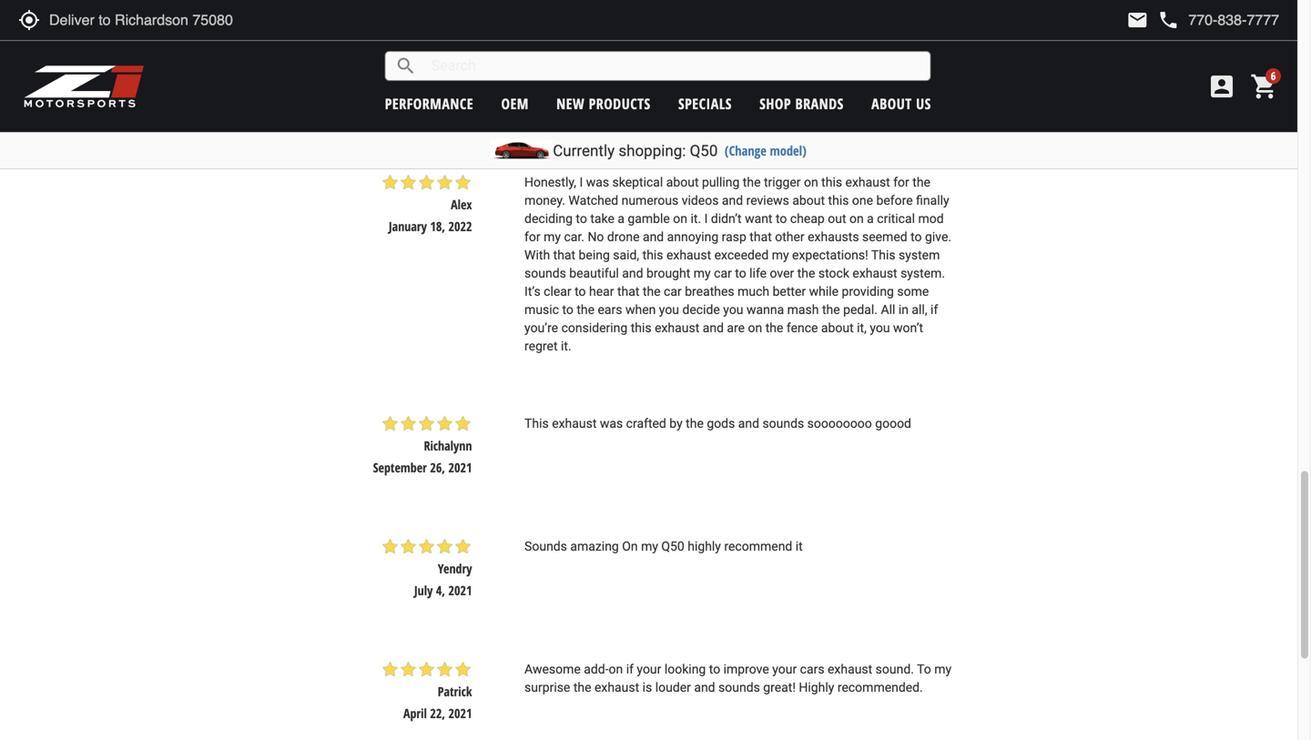 Task type: vqa. For each thing, say whether or not it's contained in the screenshot.


Task type: describe. For each thing, give the bounding box(es) containing it.
shop brands link
[[760, 94, 844, 113]]

all,
[[912, 302, 927, 317]]

patrick for star star star star star patrick april 22, 2021
[[438, 683, 472, 700]]

no
[[798, 70, 812, 85]]

annoying
[[667, 229, 719, 244]]

to up other
[[776, 211, 787, 226]]

2021 for star star star star star yendry july 4, 2021
[[448, 582, 472, 599]]

if inside honestly, i was skeptical about pulling the trigger on this exhaust for the money. watched numerous videos and reviews about this one before finally deciding to take a gamble on it. i didn't want to cheap out on a critical mod for my car. no drone and annoying rasp that other exhausts seemed to give. with that being said, this exhaust exceeded my expectations! this system sounds beautiful and brought my car to life over the stock exhaust system. it's clear to hear that the car breathes much better while providing some music to the ears when you decide you wanna mash the pedal. all in all, if you're considering this exhaust and are on the fence about it, you won't regret it.
[[931, 302, 938, 317]]

one
[[852, 193, 873, 208]]

it's
[[525, 284, 541, 299]]

1 horizontal spatial it.
[[691, 211, 701, 226]]

was for star star star star star richalynn september 26, 2021
[[600, 416, 623, 431]]

model)
[[770, 142, 807, 159]]

sound. inside exhaust is tamed and is a beast under throttle, quiet cold starts, inside the cabin is practically quiet, only have the cat back, no dp's, great exhaust, high quality and excellent sound.
[[643, 88, 682, 103]]

sounds inside honestly, i was skeptical about pulling the trigger on this exhaust for the money. watched numerous videos and reviews about this one before finally deciding to take a gamble on it. i didn't want to cheap out on a critical mod for my car. no drone and annoying rasp that other exhausts seemed to give. with that being said, this exhaust exceeded my expectations! this system sounds beautiful and brought my car to life over the stock exhaust system. it's clear to hear that the car breathes much better while providing some music to the ears when you decide you wanna mash the pedal. all in all, if you're considering this exhaust and are on the fence about it, you won't regret it.
[[525, 266, 566, 281]]

4,
[[436, 582, 445, 599]]

on
[[622, 539, 638, 554]]

star star star star star richalynn september 26, 2021
[[373, 415, 472, 476]]

over
[[770, 266, 794, 281]]

new products link
[[556, 94, 651, 113]]

is inside awesome add-on if your looking to improve your cars exhaust sound. to my surprise the exhaust is louder and sounds great! highly recommended.
[[643, 680, 652, 695]]

this exhaust was crafted by the gods and sounds soooooooo goood
[[525, 416, 911, 431]]

to up system
[[911, 229, 922, 244]]

mod
[[918, 211, 944, 226]]

tamed
[[586, 52, 622, 67]]

to up car.
[[576, 211, 587, 226]]

1 horizontal spatial you
[[723, 302, 743, 317]]

january
[[389, 217, 427, 235]]

was for star star star star star alex january 18, 2022
[[586, 175, 609, 190]]

shop brands
[[760, 94, 844, 113]]

and up 'quiet,' on the top of the page
[[625, 52, 646, 67]]

account_box link
[[1203, 72, 1241, 101]]

much
[[738, 284, 769, 299]]

honestly, i was skeptical about pulling the trigger on this exhaust for the money. watched numerous videos and reviews about this one before finally deciding to take a gamble on it. i didn't want to cheap out on a critical mod for my car. no drone and annoying rasp that other exhausts seemed to give. with that being said, this exhaust exceeded my expectations! this system sounds beautiful and brought my car to life over the stock exhaust system. it's clear to hear that the car breathes much better while providing some music to the ears when you decide you wanna mash the pedal. all in all, if you're considering this exhaust and are on the fence about it, you won't regret it.
[[525, 175, 952, 354]]

and right gods
[[738, 416, 759, 431]]

july
[[414, 582, 433, 599]]

exhaust down add-
[[595, 680, 639, 695]]

exhaust
[[525, 52, 570, 67]]

my inside awesome add-on if your looking to improve your cars exhaust sound. to my surprise the exhaust is louder and sounds great! highly recommended.
[[934, 662, 952, 677]]

the down under
[[723, 70, 741, 85]]

the right the over
[[797, 266, 815, 281]]

decide
[[682, 302, 720, 317]]

other
[[775, 229, 805, 244]]

the up finally
[[913, 175, 931, 190]]

2 your from the left
[[772, 662, 797, 677]]

my right on
[[641, 539, 658, 554]]

shopping_cart link
[[1246, 72, 1279, 101]]

high
[[928, 70, 953, 85]]

and down said,
[[622, 266, 643, 281]]

you're
[[525, 320, 558, 335]]

oem link
[[501, 94, 529, 113]]

system
[[899, 248, 940, 263]]

looking
[[665, 662, 706, 677]]

exhaust,
[[878, 70, 925, 85]]

2022 for star star star star star alex january 18, 2022
[[448, 217, 472, 235]]

1 vertical spatial about
[[792, 193, 825, 208]]

considering
[[561, 320, 628, 335]]

on right trigger
[[804, 175, 818, 190]]

account_box
[[1207, 72, 1237, 101]]

cheap
[[790, 211, 825, 226]]

0 vertical spatial for
[[893, 175, 909, 190]]

26,
[[430, 459, 445, 476]]

this inside honestly, i was skeptical about pulling the trigger on this exhaust for the money. watched numerous videos and reviews about this one before finally deciding to take a gamble on it. i didn't want to cheap out on a critical mod for my car. no drone and annoying rasp that other exhausts seemed to give. with that being said, this exhaust exceeded my expectations! this system sounds beautiful and brought my car to life over the stock exhaust system. it's clear to hear that the car breathes much better while providing some music to the ears when you decide you wanna mash the pedal. all in all, if you're considering this exhaust and are on the fence about it, you won't regret it.
[[871, 248, 896, 263]]

rasp
[[722, 229, 746, 244]]

system.
[[901, 266, 945, 281]]

sounds amazing on my q50 highly recommend it
[[525, 539, 803, 554]]

exhaust down annoying
[[666, 248, 711, 263]]

currently
[[553, 142, 615, 160]]

2021 for star star star star star patrick april 22, 2021
[[448, 705, 472, 722]]

only
[[666, 70, 690, 85]]

back,
[[765, 70, 795, 85]]

18,
[[430, 217, 445, 235]]

highly
[[799, 680, 834, 695]]

new products
[[556, 94, 651, 113]]

specials
[[678, 94, 732, 113]]

beast
[[672, 52, 704, 67]]

1 vertical spatial this
[[525, 416, 549, 431]]

honestly,
[[525, 175, 576, 190]]

awesome
[[525, 662, 581, 677]]

0 horizontal spatial a
[[618, 211, 625, 226]]

my up the breathes
[[694, 266, 711, 281]]

and inside awesome add-on if your looking to improve your cars exhaust sound. to my surprise the exhaust is louder and sounds great! highly recommended.
[[694, 680, 715, 695]]

products
[[589, 94, 651, 113]]

and down gamble
[[643, 229, 664, 244]]

may
[[405, 95, 427, 112]]

(change
[[725, 142, 767, 159]]

on up annoying
[[673, 211, 687, 226]]

z1 motorsports logo image
[[23, 64, 145, 109]]

2 horizontal spatial a
[[867, 211, 874, 226]]

car.
[[564, 229, 585, 244]]

(change model) link
[[725, 142, 807, 159]]

cabin
[[525, 70, 555, 85]]

1 your from the left
[[637, 662, 661, 677]]

surprise
[[525, 680, 570, 695]]

out
[[828, 211, 846, 226]]

to down clear in the top left of the page
[[562, 302, 574, 317]]

oem
[[501, 94, 529, 113]]

september
[[373, 459, 427, 476]]

cold
[[820, 52, 845, 67]]

throttle,
[[743, 52, 786, 67]]

trigger
[[764, 175, 801, 190]]

is right cabin
[[559, 70, 568, 85]]

the up considering
[[577, 302, 595, 317]]

2021 for star star star star star richalynn september 26, 2021
[[448, 459, 472, 476]]

pedal.
[[843, 302, 878, 317]]

when
[[625, 302, 656, 317]]

22, for star star star star star patrick april 22, 2021
[[430, 705, 445, 722]]

0 horizontal spatial that
[[553, 248, 576, 263]]

seemed
[[862, 229, 907, 244]]

are
[[727, 320, 745, 335]]

take
[[590, 211, 615, 226]]

22, for star star star star star patrick may 22, 2022
[[430, 95, 445, 112]]

critical
[[877, 211, 915, 226]]

under
[[707, 52, 739, 67]]

about us
[[871, 94, 931, 113]]

mail link
[[1127, 9, 1149, 31]]

and up 'didn't'
[[722, 193, 743, 208]]

add-
[[584, 662, 609, 677]]

brands
[[795, 94, 844, 113]]



Task type: locate. For each thing, give the bounding box(es) containing it.
goood
[[875, 416, 911, 431]]

us
[[916, 94, 931, 113]]

0 vertical spatial patrick
[[438, 73, 472, 90]]

you up are
[[723, 302, 743, 317]]

0 vertical spatial 22,
[[430, 95, 445, 112]]

no
[[588, 229, 604, 244]]

1 vertical spatial it.
[[561, 339, 572, 354]]

the down add-
[[573, 680, 591, 695]]

1 2022 from the top
[[448, 95, 472, 112]]

didn't
[[711, 211, 742, 226]]

0 vertical spatial car
[[714, 266, 732, 281]]

1 horizontal spatial sound.
[[876, 662, 914, 677]]

this
[[871, 248, 896, 263], [525, 416, 549, 431]]

0 vertical spatial 2022
[[448, 95, 472, 112]]

and down practically
[[565, 88, 586, 103]]

my down deciding
[[544, 229, 561, 244]]

dp's,
[[815, 70, 842, 85]]

your up great!
[[772, 662, 797, 677]]

0 vertical spatial was
[[586, 175, 609, 190]]

2 vertical spatial 2021
[[448, 705, 472, 722]]

said,
[[613, 248, 639, 263]]

and down looking at the bottom right of the page
[[694, 680, 715, 695]]

2022 right may
[[448, 95, 472, 112]]

2 vertical spatial sounds
[[718, 680, 760, 695]]

0 horizontal spatial this
[[525, 416, 549, 431]]

great
[[846, 70, 875, 85]]

1 2021 from the top
[[448, 459, 472, 476]]

1 horizontal spatial your
[[772, 662, 797, 677]]

0 vertical spatial it.
[[691, 211, 701, 226]]

a
[[662, 52, 669, 67], [618, 211, 625, 226], [867, 211, 874, 226]]

better
[[773, 284, 806, 299]]

sounds inside awesome add-on if your looking to improve your cars exhaust sound. to my surprise the exhaust is louder and sounds great! highly recommended.
[[718, 680, 760, 695]]

0 vertical spatial that
[[750, 229, 772, 244]]

this
[[821, 175, 842, 190], [828, 193, 849, 208], [642, 248, 663, 263], [631, 320, 652, 335]]

expectations!
[[792, 248, 868, 263]]

sounds down the improve
[[718, 680, 760, 695]]

being
[[579, 248, 610, 263]]

sound. up recommended.
[[876, 662, 914, 677]]

2 horizontal spatial that
[[750, 229, 772, 244]]

22, right may
[[430, 95, 445, 112]]

for up the with
[[525, 229, 541, 244]]

2022 inside star star star star star alex january 18, 2022
[[448, 217, 472, 235]]

1 vertical spatial 22,
[[430, 705, 445, 722]]

was inside honestly, i was skeptical about pulling the trigger on this exhaust for the money. watched numerous videos and reviews about this one before finally deciding to take a gamble on it. i didn't want to cheap out on a critical mod for my car. no drone and annoying rasp that other exhausts seemed to give. with that being said, this exhaust exceeded my expectations! this system sounds beautiful and brought my car to life over the stock exhaust system. it's clear to hear that the car breathes much better while providing some music to the ears when you decide you wanna mash the pedal. all in all, if you're considering this exhaust and are on the fence about it, you won't regret it.
[[586, 175, 609, 190]]

0 vertical spatial 2021
[[448, 459, 472, 476]]

sound. down 'quiet,' on the top of the page
[[643, 88, 682, 103]]

improve
[[724, 662, 769, 677]]

performance link
[[385, 94, 474, 113]]

cat
[[744, 70, 762, 85]]

the up high
[[923, 52, 941, 67]]

patrick inside star star star star star patrick april 22, 2021
[[438, 683, 472, 700]]

star
[[381, 50, 399, 69], [399, 50, 417, 69], [417, 50, 436, 69], [436, 50, 454, 69], [454, 50, 472, 69], [381, 173, 399, 192], [399, 173, 417, 192], [417, 173, 436, 192], [436, 173, 454, 192], [454, 173, 472, 192], [381, 415, 399, 433], [399, 415, 417, 433], [417, 415, 436, 433], [436, 415, 454, 433], [454, 415, 472, 433], [381, 538, 399, 556], [399, 538, 417, 556], [417, 538, 436, 556], [436, 538, 454, 556], [454, 538, 472, 556], [381, 661, 399, 679], [399, 661, 417, 679], [417, 661, 436, 679], [436, 661, 454, 679], [454, 661, 472, 679]]

2 2022 from the top
[[448, 217, 472, 235]]

a up 'only'
[[662, 52, 669, 67]]

exhaust up recommended.
[[828, 662, 872, 677]]

providing
[[842, 284, 894, 299]]

have
[[693, 70, 720, 85]]

recommend
[[724, 539, 792, 554]]

that down want
[[750, 229, 772, 244]]

0 vertical spatial this
[[871, 248, 896, 263]]

great!
[[763, 680, 796, 695]]

1 vertical spatial q50
[[661, 539, 685, 554]]

car up the breathes
[[714, 266, 732, 281]]

1 horizontal spatial that
[[617, 284, 640, 299]]

stock
[[818, 266, 849, 281]]

1 patrick from the top
[[438, 73, 472, 90]]

finally
[[916, 193, 949, 208]]

1 vertical spatial patrick
[[438, 683, 472, 700]]

quality
[[525, 88, 562, 103]]

mail phone
[[1127, 9, 1179, 31]]

the down while
[[822, 302, 840, 317]]

sounds
[[525, 539, 567, 554]]

0 horizontal spatial it.
[[561, 339, 572, 354]]

ears
[[598, 302, 622, 317]]

q50 left highly
[[661, 539, 685, 554]]

that up when
[[617, 284, 640, 299]]

regret
[[525, 339, 558, 354]]

all
[[881, 302, 895, 317]]

was left crafted
[[600, 416, 623, 431]]

0 vertical spatial if
[[931, 302, 938, 317]]

2022 for star star star star star patrick may 22, 2022
[[448, 95, 472, 112]]

0 horizontal spatial for
[[525, 229, 541, 244]]

want
[[745, 211, 773, 226]]

star star star star star patrick april 22, 2021
[[381, 661, 472, 722]]

my up the over
[[772, 248, 789, 263]]

beautiful
[[569, 266, 619, 281]]

to
[[917, 662, 931, 677]]

0 horizontal spatial sounds
[[525, 266, 566, 281]]

0 vertical spatial i
[[580, 175, 583, 190]]

quiet,
[[632, 70, 663, 85]]

a up drone
[[618, 211, 625, 226]]

star star star star star alex january 18, 2022
[[381, 173, 472, 235]]

for
[[893, 175, 909, 190], [525, 229, 541, 244]]

the down wanna
[[765, 320, 783, 335]]

recommended.
[[838, 680, 923, 695]]

this down the regret at the top left
[[525, 416, 549, 431]]

awesome add-on if your looking to improve your cars exhaust sound. to my surprise the exhaust is louder and sounds great! highly recommended.
[[525, 662, 952, 695]]

0 horizontal spatial your
[[637, 662, 661, 677]]

2 2021 from the top
[[448, 582, 472, 599]]

0 vertical spatial q50
[[690, 142, 718, 160]]

exceeded
[[714, 248, 769, 263]]

2 vertical spatial about
[[821, 320, 854, 335]]

2 horizontal spatial you
[[870, 320, 890, 335]]

q50 up 'pulling'
[[690, 142, 718, 160]]

if right all,
[[931, 302, 938, 317]]

to right looking at the bottom right of the page
[[709, 662, 720, 677]]

0 vertical spatial about
[[666, 175, 699, 190]]

you right when
[[659, 302, 679, 317]]

to left life at right top
[[735, 266, 746, 281]]

a inside exhaust is tamed and is a beast under throttle, quiet cold starts, inside the cabin is practically quiet, only have the cat back, no dp's, great exhaust, high quality and excellent sound.
[[662, 52, 669, 67]]

1 vertical spatial 2021
[[448, 582, 472, 599]]

if inside awesome add-on if your looking to improve your cars exhaust sound. to my surprise the exhaust is louder and sounds great! highly recommended.
[[626, 662, 634, 677]]

2021 inside star star star star star yendry july 4, 2021
[[448, 582, 472, 599]]

gamble
[[628, 211, 670, 226]]

a down one
[[867, 211, 874, 226]]

the up reviews
[[743, 175, 761, 190]]

2022 down alex
[[448, 217, 472, 235]]

hear
[[589, 284, 614, 299]]

exhausts
[[808, 229, 859, 244]]

skeptical
[[612, 175, 663, 190]]

i up the watched at the left top
[[580, 175, 583, 190]]

excellent
[[590, 88, 640, 103]]

performance
[[385, 94, 474, 113]]

1 vertical spatial was
[[600, 416, 623, 431]]

your up the louder
[[637, 662, 661, 677]]

if
[[931, 302, 938, 317], [626, 662, 634, 677]]

1 horizontal spatial for
[[893, 175, 909, 190]]

wanna
[[747, 302, 784, 317]]

i
[[580, 175, 583, 190], [704, 211, 708, 226]]

is up 'quiet,' on the top of the page
[[649, 52, 659, 67]]

my right to
[[934, 662, 952, 677]]

about up videos
[[666, 175, 699, 190]]

2022 inside the star star star star star patrick may 22, 2022
[[448, 95, 472, 112]]

1 vertical spatial i
[[704, 211, 708, 226]]

2022
[[448, 95, 472, 112], [448, 217, 472, 235]]

22, right april at bottom left
[[430, 705, 445, 722]]

2021 right 26,
[[448, 459, 472, 476]]

brought
[[646, 266, 690, 281]]

1 horizontal spatial a
[[662, 52, 669, 67]]

on right awesome
[[609, 662, 623, 677]]

you
[[659, 302, 679, 317], [723, 302, 743, 317], [870, 320, 890, 335]]

currently shopping: q50 (change model)
[[553, 142, 807, 160]]

22, inside star star star star star patrick april 22, 2021
[[430, 705, 445, 722]]

2021 right 4,
[[448, 582, 472, 599]]

2 vertical spatial that
[[617, 284, 640, 299]]

1 vertical spatial sounds
[[763, 416, 804, 431]]

0 vertical spatial sound.
[[643, 88, 682, 103]]

and down decide on the right
[[703, 320, 724, 335]]

for up before
[[893, 175, 909, 190]]

1 vertical spatial 2022
[[448, 217, 472, 235]]

the right by
[[686, 416, 704, 431]]

0 horizontal spatial car
[[664, 284, 682, 299]]

0 vertical spatial sounds
[[525, 266, 566, 281]]

0 horizontal spatial sound.
[[643, 88, 682, 103]]

on down one
[[850, 211, 864, 226]]

about left it,
[[821, 320, 854, 335]]

1 22, from the top
[[430, 95, 445, 112]]

1 vertical spatial for
[[525, 229, 541, 244]]

exhaust up one
[[845, 175, 890, 190]]

star star star star star patrick may 22, 2022
[[381, 50, 472, 112]]

sounds left soooooooo
[[763, 416, 804, 431]]

practically
[[571, 70, 629, 85]]

1 vertical spatial if
[[626, 662, 634, 677]]

the up when
[[643, 284, 661, 299]]

louder
[[655, 680, 691, 695]]

videos
[[682, 193, 719, 208]]

exhaust up providing
[[853, 266, 897, 281]]

on
[[804, 175, 818, 190], [673, 211, 687, 226], [850, 211, 864, 226], [748, 320, 762, 335], [609, 662, 623, 677]]

2 patrick from the top
[[438, 683, 472, 700]]

about up cheap
[[792, 193, 825, 208]]

on right are
[[748, 320, 762, 335]]

1 horizontal spatial i
[[704, 211, 708, 226]]

on inside awesome add-on if your looking to improve your cars exhaust sound. to my surprise the exhaust is louder and sounds great! highly recommended.
[[609, 662, 623, 677]]

clear
[[544, 284, 571, 299]]

1 horizontal spatial this
[[871, 248, 896, 263]]

22, inside the star star star star star patrick may 22, 2022
[[430, 95, 445, 112]]

patrick for star star star star star patrick may 22, 2022
[[438, 73, 472, 90]]

exhaust down decide on the right
[[655, 320, 700, 335]]

sounds down the with
[[525, 266, 566, 281]]

1 vertical spatial car
[[664, 284, 682, 299]]

you right it,
[[870, 320, 890, 335]]

3 2021 from the top
[[448, 705, 472, 722]]

to left hear
[[575, 284, 586, 299]]

car down brought
[[664, 284, 682, 299]]

is left tamed
[[573, 52, 583, 67]]

1 vertical spatial that
[[553, 248, 576, 263]]

numerous
[[622, 193, 679, 208]]

if right add-
[[626, 662, 634, 677]]

0 horizontal spatial if
[[626, 662, 634, 677]]

sound. inside awesome add-on if your looking to improve your cars exhaust sound. to my surprise the exhaust is louder and sounds great! highly recommended.
[[876, 662, 914, 677]]

2021 right april at bottom left
[[448, 705, 472, 722]]

exhaust
[[845, 175, 890, 190], [666, 248, 711, 263], [853, 266, 897, 281], [655, 320, 700, 335], [552, 416, 597, 431], [828, 662, 872, 677], [595, 680, 639, 695]]

exhaust is tamed and is a beast under throttle, quiet cold starts, inside the cabin is practically quiet, only have the cat back, no dp's, great exhaust, high quality and excellent sound.
[[525, 52, 953, 103]]

is left the louder
[[643, 680, 652, 695]]

i down videos
[[704, 211, 708, 226]]

money.
[[525, 193, 565, 208]]

mail
[[1127, 9, 1149, 31]]

cars
[[800, 662, 825, 677]]

0 horizontal spatial you
[[659, 302, 679, 317]]

drone
[[607, 229, 640, 244]]

1 horizontal spatial sounds
[[718, 680, 760, 695]]

2021 inside star star star star star patrick april 22, 2021
[[448, 705, 472, 722]]

2 horizontal spatial sounds
[[763, 416, 804, 431]]

to inside awesome add-on if your looking to improve your cars exhaust sound. to my surprise the exhaust is louder and sounds great! highly recommended.
[[709, 662, 720, 677]]

that down car.
[[553, 248, 576, 263]]

2 22, from the top
[[430, 705, 445, 722]]

mash
[[787, 302, 819, 317]]

Search search field
[[417, 52, 930, 80]]

phone
[[1158, 9, 1179, 31]]

0 horizontal spatial i
[[580, 175, 583, 190]]

was
[[586, 175, 609, 190], [600, 416, 623, 431]]

1 horizontal spatial car
[[714, 266, 732, 281]]

this down seemed
[[871, 248, 896, 263]]

was up the watched at the left top
[[586, 175, 609, 190]]

2021 inside star star star star star richalynn september 26, 2021
[[448, 459, 472, 476]]

it,
[[857, 320, 867, 335]]

amazing
[[570, 539, 619, 554]]

1 horizontal spatial q50
[[690, 142, 718, 160]]

exhaust left crafted
[[552, 416, 597, 431]]

it. up annoying
[[691, 211, 701, 226]]

patrick inside the star star star star star patrick may 22, 2022
[[438, 73, 472, 90]]

the inside awesome add-on if your looking to improve your cars exhaust sound. to my surprise the exhaust is louder and sounds great! highly recommended.
[[573, 680, 591, 695]]

1 horizontal spatial if
[[931, 302, 938, 317]]

0 horizontal spatial q50
[[661, 539, 685, 554]]

1 vertical spatial sound.
[[876, 662, 914, 677]]

it. right the regret at the top left
[[561, 339, 572, 354]]

my_location
[[18, 9, 40, 31]]



